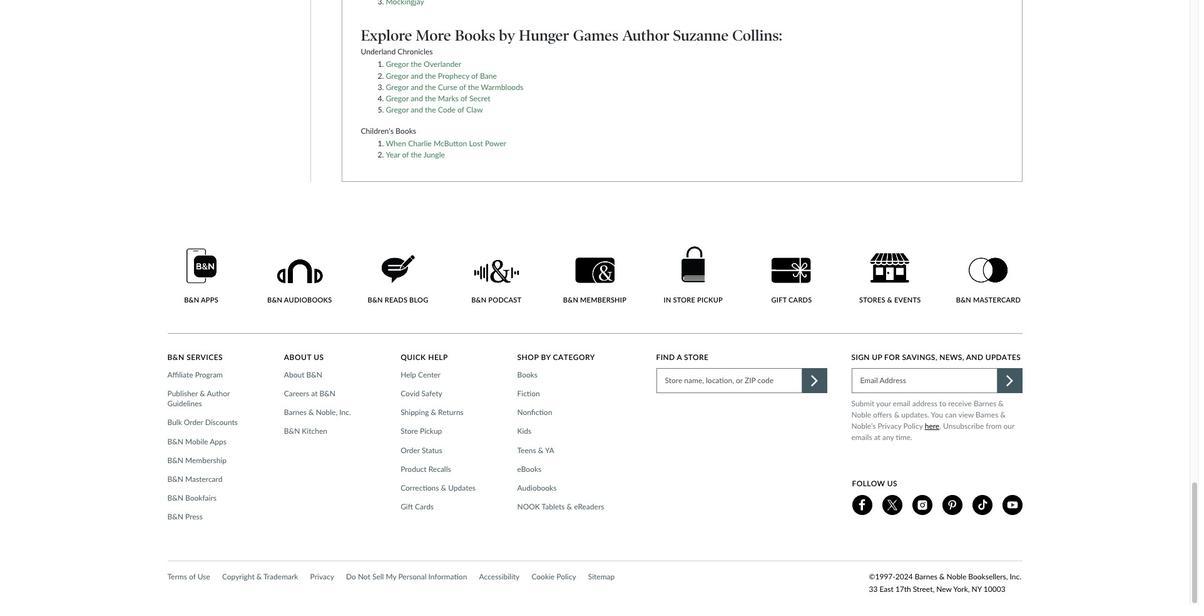 Task type: vqa. For each thing, say whether or not it's contained in the screenshot.


Task type: describe. For each thing, give the bounding box(es) containing it.
covid safety link
[[401, 389, 446, 400]]

services
[[187, 353, 223, 362]]

10003
[[984, 585, 1006, 595]]

terms of                     use link
[[167, 572, 210, 584]]

cookie                     policy link
[[532, 572, 576, 584]]

of inside children's books when charlie mcbutton lost power year of the jungle
[[402, 150, 409, 160]]

b&n inside careers at b&n link
[[320, 389, 336, 399]]

gregor the overlander link
[[386, 60, 461, 69]]

store
[[673, 296, 696, 304]]

copyright &                     trademark link
[[222, 572, 298, 584]]

apps
[[201, 296, 218, 304]]

2 horizontal spatial books
[[517, 371, 538, 380]]

lost
[[469, 139, 483, 148]]

shop by category
[[517, 353, 595, 362]]

b&n apps link
[[167, 248, 235, 305]]

& left returns
[[431, 408, 436, 418]]

b&n mastercard
[[956, 296, 1021, 304]]

about us
[[284, 353, 324, 362]]

pickup
[[697, 296, 723, 304]]

help center link
[[401, 371, 444, 381]]

membership
[[580, 296, 627, 304]]

at inside . unsubscribe from our emails at                         any time.
[[874, 433, 881, 443]]

the down gregor the overlander link
[[425, 71, 436, 80]]

1 gregor from the top
[[386, 60, 409, 69]]

4 gregor from the top
[[386, 94, 409, 103]]

b&n for b&n services
[[167, 353, 184, 362]]

policy inside submit your email address to receive barnes & noble offers & updates. you can view barnes & noble's privacy policy
[[904, 422, 923, 431]]

of left bane
[[471, 71, 478, 80]]

of down 'gregor and the curse of the warmbloods' link
[[461, 94, 468, 103]]

secret
[[469, 94, 491, 103]]

kitchen
[[302, 427, 327, 437]]

about for about b&n
[[284, 371, 305, 380]]

blog
[[409, 296, 428, 304]]

jungle
[[424, 150, 445, 160]]

apps
[[210, 437, 227, 447]]

b&n mastercard link
[[955, 258, 1023, 305]]

publisher & author guidelines
[[167, 389, 230, 409]]

17th
[[896, 585, 911, 595]]

noble inside ©1997-2024 barnes & noble booksellers, inc. 33 east 17th street, new york, ny 10003
[[947, 573, 967, 582]]

pickup
[[420, 427, 442, 437]]

b&n for b&n mastercard
[[956, 296, 972, 304]]

& down careers at b&n link
[[309, 408, 314, 418]]

our
[[1004, 422, 1015, 431]]

& right the tablets
[[567, 503, 572, 512]]

membership
[[185, 456, 227, 466]]

gift
[[401, 503, 413, 512]]

here link
[[925, 421, 940, 433]]

shipping & returns link
[[401, 408, 468, 418]]

explore
[[361, 26, 412, 44]]

code
[[438, 105, 456, 115]]

children's
[[361, 126, 394, 136]]

news,
[[940, 353, 965, 362]]

accessibility link
[[479, 572, 520, 584]]

nonfiction link
[[517, 408, 556, 418]]

returns
[[438, 408, 464, 418]]

the down the chronicles
[[411, 60, 422, 69]]

b&n for b&n membership
[[563, 296, 579, 304]]

warmbloods
[[481, 83, 524, 92]]

b&n for b&n reads blog
[[368, 296, 383, 304]]

in store pickup
[[664, 296, 723, 304]]

street,
[[913, 585, 935, 595]]

nook tablets & ereaders link
[[517, 503, 608, 513]]

b&n inside about b&n link
[[306, 371, 322, 380]]

shipping
[[401, 408, 429, 418]]

tablets
[[542, 503, 565, 512]]

the up gregor and the marks of secret 'link'
[[425, 83, 436, 92]]

barnes up view
[[974, 399, 997, 409]]

to
[[940, 399, 947, 409]]

sitemap
[[588, 573, 615, 582]]

bulk
[[167, 418, 182, 428]]

order status
[[401, 446, 442, 455]]

bulk order discounts link
[[167, 418, 242, 429]]

collins:
[[733, 26, 783, 44]]

claw
[[466, 105, 483, 115]]

a
[[677, 353, 682, 362]]

cookie
[[532, 573, 555, 582]]

barnes down careers
[[284, 408, 307, 418]]

the up secret
[[468, 83, 479, 92]]

ebooks
[[517, 465, 542, 474]]

b&n membership link
[[167, 456, 230, 466]]

any time.
[[883, 433, 913, 443]]

books inside children's books when charlie mcbutton lost power year of the jungle
[[396, 126, 416, 136]]

covid safety
[[401, 389, 442, 399]]

b&n press link
[[167, 513, 207, 523]]

& inside publisher & author guidelines
[[200, 389, 205, 399]]

b&n mastercard
[[167, 475, 223, 485]]

b&n audiobooks link
[[266, 259, 334, 305]]

view
[[959, 411, 974, 420]]

quick help
[[401, 353, 448, 362]]

barnes up from
[[976, 411, 999, 420]]

b&n membership
[[563, 296, 627, 304]]

gregor and the prophecy of bane link
[[386, 71, 497, 80]]

events
[[895, 296, 921, 304]]

gift
[[772, 296, 787, 304]]

Please complete this field to find a store text field
[[656, 369, 802, 394]]

& right stores at the right of the page
[[888, 296, 893, 304]]

careers at b&n
[[284, 389, 336, 399]]

of left use
[[189, 573, 196, 582]]

Please complete this field text field
[[852, 369, 998, 394]]

cookie                     policy
[[532, 573, 576, 582]]

b&n for b&n mastercard
[[167, 475, 183, 485]]

& right copyright
[[257, 573, 262, 582]]

noble inside submit your email address to receive barnes & noble offers & updates. you can view barnes & noble's privacy policy
[[852, 411, 872, 420]]

b&n services
[[167, 353, 223, 362]]

noble, inc.
[[316, 408, 351, 418]]

savings,
[[902, 353, 938, 362]]

sign
[[852, 353, 870, 362]]

b&n reads blog
[[368, 296, 428, 304]]

author inside publisher & author guidelines
[[207, 389, 230, 399]]

from
[[986, 422, 1002, 431]]

do
[[346, 573, 356, 582]]

receive
[[949, 399, 972, 409]]

of left claw
[[458, 105, 464, 115]]

copyright
[[222, 573, 255, 582]]

cards
[[415, 503, 434, 512]]

gift cards link
[[758, 258, 826, 305]]



Task type: locate. For each thing, give the bounding box(es) containing it.
in
[[664, 296, 671, 304]]

corrections & updates link
[[401, 484, 480, 494]]

& left updates
[[441, 484, 446, 493]]

you
[[931, 411, 944, 420]]

order up product
[[401, 446, 420, 455]]

33
[[869, 585, 878, 595]]

0 vertical spatial noble
[[852, 411, 872, 420]]

2 vertical spatial books
[[517, 371, 538, 380]]

explore more books by hunger games author suzanne collins: underland chronicles gregor the overlander gregor and the prophecy of bane gregor and the curse of the warmbloods gregor and the marks of secret gregor and the code of claw
[[361, 26, 783, 115]]

0 vertical spatial at
[[311, 389, 318, 399]]

0 vertical spatial books
[[455, 26, 496, 44]]

0 horizontal spatial help
[[401, 371, 416, 380]]

submit your email address to receive barnes & noble offers & updates. you can view barnes & noble's privacy policy
[[852, 399, 1006, 431]]

mastercard
[[185, 475, 223, 485]]

your
[[877, 399, 891, 409]]

when charlie mcbutton lost power link
[[386, 139, 506, 148]]

b&n for b&n press
[[167, 513, 183, 522]]

gift cards
[[401, 503, 434, 512]]

0 vertical spatial policy
[[904, 422, 923, 431]]

us
[[314, 353, 324, 362]]

at right careers
[[311, 389, 318, 399]]

0 vertical spatial order
[[184, 418, 203, 428]]

follow us
[[852, 479, 898, 489]]

underland
[[361, 47, 396, 57]]

b&n inside b&n mastercard link
[[956, 296, 972, 304]]

0 horizontal spatial store
[[401, 427, 418, 437]]

children's books when charlie mcbutton lost power year of the jungle
[[361, 126, 506, 160]]

2 gregor from the top
[[386, 71, 409, 80]]

b&n inside b&n podcast link
[[472, 296, 487, 304]]

program
[[195, 371, 223, 380]]

policy down updates.
[[904, 422, 923, 431]]

0 horizontal spatial noble
[[852, 411, 872, 420]]

0 vertical spatial privacy
[[878, 422, 902, 431]]

1 horizontal spatial noble
[[947, 573, 967, 582]]

find
[[656, 353, 675, 362]]

0 horizontal spatial privacy
[[310, 573, 334, 582]]

b&n inside b&n membership link
[[167, 456, 183, 466]]

up
[[872, 353, 883, 362]]

bane
[[480, 71, 497, 80]]

terms
[[167, 573, 187, 582]]

b&n kitchen link
[[284, 427, 331, 437]]

0 vertical spatial help
[[428, 353, 448, 362]]

& up from
[[999, 399, 1004, 409]]

books inside the explore more books by hunger games author suzanne collins: underland chronicles gregor the overlander gregor and the prophecy of bane gregor and the curse of the warmbloods gregor and the marks of secret gregor and the code of claw
[[455, 26, 496, 44]]

teens & ya
[[517, 446, 554, 455]]

b&n mobile apps link
[[167, 437, 230, 447]]

the
[[411, 60, 422, 69], [425, 71, 436, 80], [425, 83, 436, 92], [468, 83, 479, 92], [425, 94, 436, 103], [425, 105, 436, 115], [411, 150, 422, 160]]

store pickup
[[401, 427, 442, 437]]

1 horizontal spatial help
[[428, 353, 448, 362]]

b&n for b&n bookfairs
[[167, 494, 183, 503]]

1 vertical spatial policy
[[557, 573, 576, 582]]

b&n left membership
[[563, 296, 579, 304]]

1 vertical spatial books
[[396, 126, 416, 136]]

privacy left do
[[310, 573, 334, 582]]

about up careers
[[284, 371, 305, 380]]

3 gregor from the top
[[386, 83, 409, 92]]

address
[[913, 399, 938, 409]]

& left ya
[[538, 446, 544, 455]]

b&n for b&n membership
[[167, 456, 183, 466]]

b&n up noble, inc.
[[320, 389, 336, 399]]

b&n up b&n mastercard
[[167, 456, 183, 466]]

corrections
[[401, 484, 439, 493]]

store down shipping
[[401, 427, 418, 437]]

b&n left "podcast"
[[472, 296, 487, 304]]

b&n left the "reads"
[[368, 296, 383, 304]]

b&n down us
[[306, 371, 322, 380]]

1 vertical spatial noble
[[947, 573, 967, 582]]

help center
[[401, 371, 441, 380]]

the up gregor and the code of claw link in the left top of the page
[[425, 94, 436, 103]]

for
[[885, 353, 900, 362]]

email
[[893, 399, 911, 409]]

charlie
[[408, 139, 432, 148]]

of right year
[[402, 150, 409, 160]]

0 vertical spatial about
[[284, 353, 312, 362]]

1 horizontal spatial order
[[401, 446, 420, 455]]

b&n left audiobooks
[[267, 296, 282, 304]]

the inside children's books when charlie mcbutton lost power year of the jungle
[[411, 150, 422, 160]]

recalls
[[429, 465, 451, 474]]

podcast
[[489, 296, 522, 304]]

b&n up the b&n bookfairs
[[167, 475, 183, 485]]

& up our
[[1001, 411, 1006, 420]]

policy right cookie at bottom
[[557, 573, 576, 582]]

status
[[422, 446, 442, 455]]

b&n membership link
[[561, 258, 629, 305]]

1 horizontal spatial privacy
[[878, 422, 902, 431]]

marks
[[438, 94, 459, 103]]

noble down 'submit'
[[852, 411, 872, 420]]

ereaders
[[574, 503, 604, 512]]

gift cards link
[[401, 503, 438, 513]]

store pickup link
[[401, 427, 446, 437]]

0 horizontal spatial order
[[184, 418, 203, 428]]

& inside ©1997-2024 barnes & noble booksellers, inc. 33 east 17th street, new york, ny 10003
[[940, 573, 945, 582]]

noble up york,
[[947, 573, 967, 582]]

0 vertical spatial author
[[622, 26, 670, 44]]

games
[[573, 26, 619, 44]]

noble's
[[852, 422, 876, 431]]

personal
[[398, 573, 427, 582]]

product
[[401, 465, 427, 474]]

b&n down bulk on the bottom left of the page
[[167, 437, 183, 447]]

1 vertical spatial about
[[284, 371, 305, 380]]

curse
[[438, 83, 457, 92]]

privacy inside submit your email address to receive barnes & noble offers & updates. you can view barnes & noble's privacy policy
[[878, 422, 902, 431]]

store right a
[[684, 353, 709, 362]]

1 horizontal spatial at
[[874, 433, 881, 443]]

1 horizontal spatial store
[[684, 353, 709, 362]]

the down charlie
[[411, 150, 422, 160]]

0 horizontal spatial at
[[311, 389, 318, 399]]

b&n inside b&n kitchen 'link'
[[284, 427, 300, 437]]

0 vertical spatial store
[[684, 353, 709, 362]]

b&n for b&n podcast
[[472, 296, 487, 304]]

b&n for b&n audiobooks
[[267, 296, 282, 304]]

updates.
[[902, 411, 930, 420]]

b&n inside b&n mastercard link
[[167, 475, 183, 485]]

1 horizontal spatial author
[[622, 26, 670, 44]]

1 horizontal spatial policy
[[904, 422, 923, 431]]

0 horizontal spatial policy
[[557, 573, 576, 582]]

b&n left mastercard
[[956, 296, 972, 304]]

b&n for b&n apps
[[184, 296, 199, 304]]

gregor and the marks of secret link
[[386, 94, 491, 103]]

the down gregor and the marks of secret 'link'
[[425, 105, 436, 115]]

b&n inside b&n bookfairs link
[[167, 494, 183, 503]]

0 horizontal spatial author
[[207, 389, 230, 399]]

1 vertical spatial help
[[401, 371, 416, 380]]

b&n for b&n mobile apps
[[167, 437, 183, 447]]

b&n inside b&n press link
[[167, 513, 183, 522]]

b&n up affiliate
[[167, 353, 184, 362]]

by
[[499, 26, 515, 44]]

1 vertical spatial order
[[401, 446, 420, 455]]

power
[[485, 139, 506, 148]]

1 vertical spatial privacy
[[310, 573, 334, 582]]

author down program
[[207, 389, 230, 399]]

ny
[[972, 585, 982, 595]]

follow
[[852, 479, 885, 489]]

quick
[[401, 353, 426, 362]]

1 about from the top
[[284, 353, 312, 362]]

submit
[[852, 399, 875, 409]]

use
[[198, 573, 210, 582]]

b&n inside b&n membership link
[[563, 296, 579, 304]]

emails
[[852, 433, 872, 443]]

1 vertical spatial store
[[401, 427, 418, 437]]

help up center
[[428, 353, 448, 362]]

prophecy
[[438, 71, 469, 80]]

bookfairs
[[185, 494, 217, 503]]

of down the prophecy
[[459, 83, 466, 92]]

books up when
[[396, 126, 416, 136]]

privacy down the offers
[[878, 422, 902, 431]]

b&n reads blog link
[[364, 256, 432, 305]]

affiliate program link
[[167, 371, 227, 381]]

b&n mobile apps
[[167, 437, 227, 447]]

order right bulk on the bottom left of the page
[[184, 418, 203, 428]]

2024
[[896, 573, 913, 582]]

b&n up the "b&n press"
[[167, 494, 183, 503]]

stores & events link
[[857, 254, 924, 305]]

about b&n
[[284, 371, 322, 380]]

& down email
[[894, 411, 900, 420]]

books up fiction
[[517, 371, 538, 380]]

at right emails
[[874, 433, 881, 443]]

gregor and the code of claw link
[[386, 105, 483, 115]]

& down affiliate program link
[[200, 389, 205, 399]]

help down quick
[[401, 371, 416, 380]]

ebooks link
[[517, 465, 545, 475]]

& up new
[[940, 573, 945, 582]]

gregor and the curse of the warmbloods link
[[386, 83, 524, 92]]

b&n for b&n kitchen
[[284, 427, 300, 437]]

1 vertical spatial at
[[874, 433, 881, 443]]

author inside the explore more books by hunger games author suzanne collins: underland chronicles gregor the overlander gregor and the prophecy of bane gregor and the curse of the warmbloods gregor and the marks of secret gregor and the code of claw
[[622, 26, 670, 44]]

b&n left kitchen
[[284, 427, 300, 437]]

nonfiction
[[517, 408, 552, 418]]

1 horizontal spatial books
[[455, 26, 496, 44]]

2 about from the top
[[284, 371, 305, 380]]

5 gregor from the top
[[386, 105, 409, 115]]

about for about us
[[284, 353, 312, 362]]

b&n left press
[[167, 513, 183, 522]]

books left by
[[455, 26, 496, 44]]

in store pickup link
[[660, 247, 727, 305]]

terms of                     use
[[167, 573, 210, 582]]

store inside store pickup link
[[401, 427, 418, 437]]

b&n inside the b&n reads blog link
[[368, 296, 383, 304]]

b&n left apps
[[184, 296, 199, 304]]

0 horizontal spatial books
[[396, 126, 416, 136]]

b&n membership
[[167, 456, 227, 466]]

at
[[311, 389, 318, 399], [874, 433, 881, 443]]

kids link
[[517, 427, 535, 437]]

1 vertical spatial author
[[207, 389, 230, 399]]

hunger
[[519, 26, 569, 44]]

my
[[386, 573, 397, 582]]

barnes up street,
[[915, 573, 938, 582]]

b&n inside b&n audiobooks link
[[267, 296, 282, 304]]

updates
[[986, 353, 1021, 362]]

sell
[[372, 573, 384, 582]]

barnes & noble, inc.
[[284, 408, 351, 418]]

publisher & author guidelines link
[[167, 389, 268, 410]]

b&n inside b&n mobile apps link
[[167, 437, 183, 447]]

about up about b&n
[[284, 353, 312, 362]]

barnes inside ©1997-2024 barnes & noble booksellers, inc. 33 east 17th street, new york, ny 10003
[[915, 573, 938, 582]]

b&n inside b&n apps "link"
[[184, 296, 199, 304]]

.
[[940, 422, 942, 431]]

careers
[[284, 389, 309, 399]]

author right the games in the top of the page
[[622, 26, 670, 44]]



